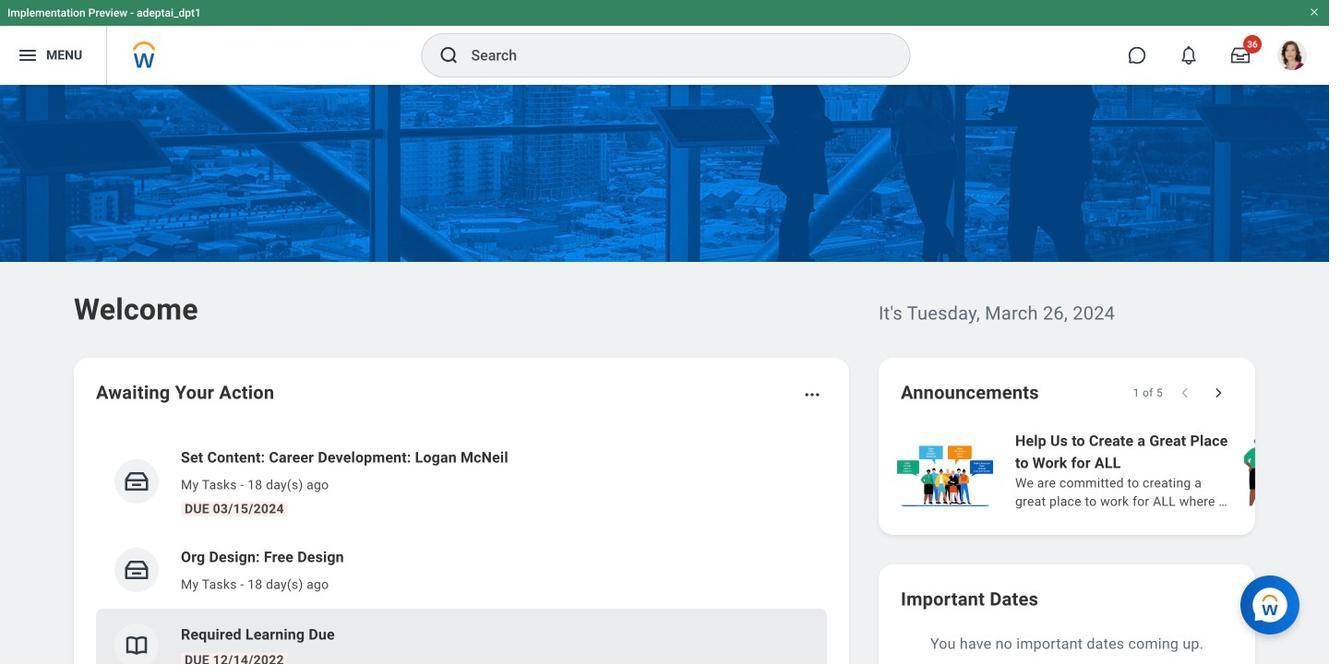 Task type: locate. For each thing, give the bounding box(es) containing it.
inbox image
[[123, 468, 150, 496]]

Search Workday  search field
[[471, 35, 872, 76]]

book open image
[[123, 632, 150, 660]]

main content
[[0, 85, 1329, 665]]

chevron right small image
[[1209, 384, 1227, 402]]

status
[[1133, 386, 1163, 401]]

banner
[[0, 0, 1329, 85]]

list item
[[96, 609, 827, 665]]

justify image
[[17, 44, 39, 66]]

list
[[893, 428, 1329, 513], [96, 432, 827, 665]]

search image
[[438, 44, 460, 66]]

inbox image
[[123, 557, 150, 584]]

related actions image
[[803, 386, 821, 404]]



Task type: vqa. For each thing, say whether or not it's contained in the screenshot.
the bottommost items
no



Task type: describe. For each thing, give the bounding box(es) containing it.
0 horizontal spatial list
[[96, 432, 827, 665]]

1 horizontal spatial list
[[893, 428, 1329, 513]]

chevron left small image
[[1176, 384, 1194, 402]]

inbox large image
[[1231, 46, 1250, 65]]

notifications large image
[[1179, 46, 1198, 65]]

profile logan mcneil image
[[1277, 41, 1307, 74]]

close environment banner image
[[1309, 6, 1320, 18]]



